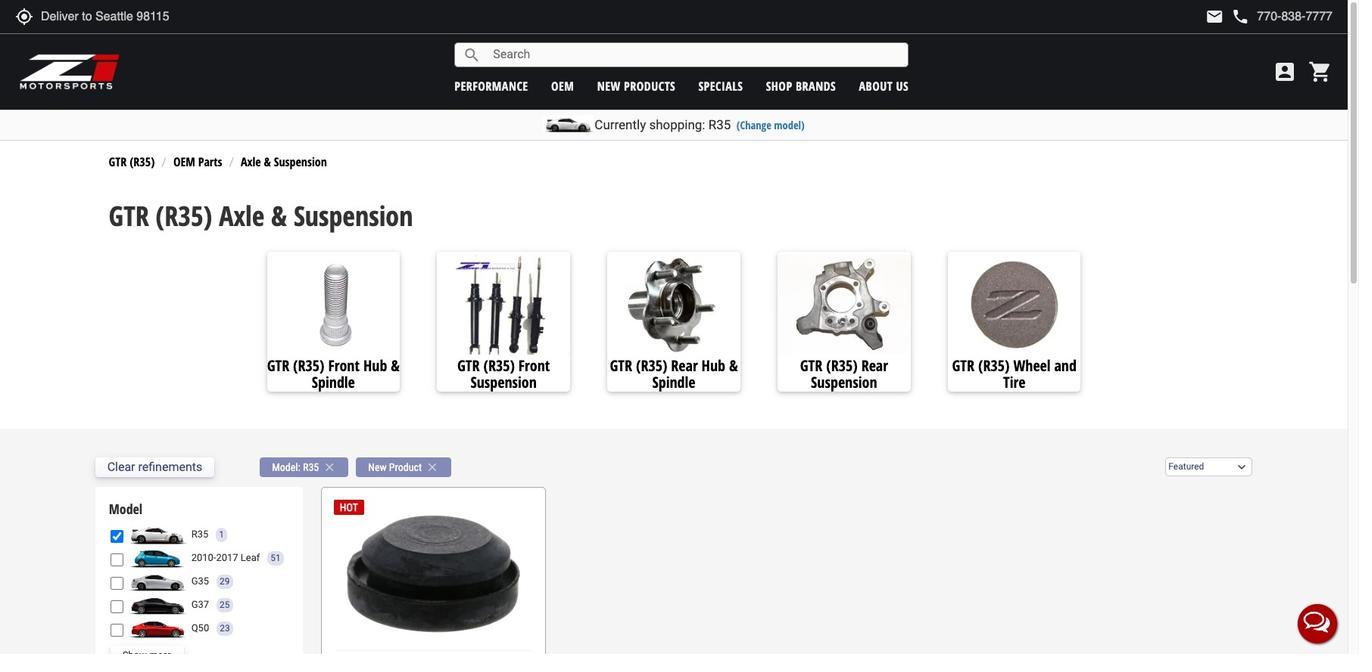 Task type: vqa. For each thing, say whether or not it's contained in the screenshot.
1st close from right
yes



Task type: describe. For each thing, give the bounding box(es) containing it.
clear
[[107, 460, 135, 475]]

2010-
[[191, 553, 216, 564]]

gtr (r35) link
[[109, 154, 155, 171]]

shop brands link
[[766, 78, 836, 94]]

gtr (r35) front hub & spindle
[[267, 356, 400, 393]]

gtr (r35) front hub & spindle link
[[267, 356, 400, 393]]

spindle for front
[[312, 373, 355, 393]]

z1 motorsports logo image
[[19, 53, 121, 91]]

front for suspension
[[519, 356, 550, 376]]

leaf
[[241, 553, 260, 564]]

phone
[[1231, 8, 1250, 26]]

axle & suspension link
[[241, 154, 327, 171]]

g35
[[191, 576, 209, 587]]

currently shopping: r35 (change model)
[[595, 117, 805, 132]]

gtr for gtr (r35) front suspension
[[457, 356, 480, 376]]

gtr for gtr (r35) rear suspension
[[800, 356, 822, 376]]

account_box
[[1273, 60, 1297, 84]]

0 vertical spatial axle
[[241, 154, 261, 171]]

infiniti g37 coupe sedan convertible v36 cv36 hv36 skyline 2008 2009 2010 2011 2012 2013 3.7l vq37vhr z1 motorsports image
[[127, 596, 187, 616]]

oem for oem parts
[[173, 154, 195, 171]]

(change
[[737, 118, 771, 132]]

model:
[[272, 462, 300, 474]]

search
[[463, 46, 481, 64]]

hub for front
[[363, 356, 387, 376]]

oem for oem link
[[551, 78, 574, 94]]

29
[[220, 577, 230, 587]]

gtr (r35) rear suspension
[[800, 356, 888, 393]]

(r35) for gtr (r35) rear hub & spindle
[[636, 356, 667, 376]]

shopping_cart link
[[1305, 60, 1333, 84]]

performance link
[[454, 78, 528, 94]]

gtr (r35) wheel and tire link
[[948, 356, 1081, 393]]

about us
[[859, 78, 909, 94]]

(r35) for gtr (r35) axle & suspension
[[156, 197, 212, 235]]

product
[[389, 462, 422, 474]]

gtr for gtr (r35)
[[109, 154, 127, 171]]

model)
[[774, 118, 805, 132]]

rear for hub
[[671, 356, 698, 376]]

hub for rear
[[702, 356, 725, 376]]

front for hub
[[328, 356, 360, 376]]

phone link
[[1231, 8, 1333, 26]]

new product close
[[368, 461, 439, 474]]

& inside gtr (r35) front hub & spindle
[[391, 356, 400, 376]]

25
[[220, 600, 230, 611]]

r35 inside model: r35 close
[[303, 462, 319, 474]]

clear refinements
[[107, 460, 202, 475]]

2010-2017 leaf
[[191, 553, 260, 564]]

gtr (r35)
[[109, 154, 155, 171]]

new products link
[[597, 78, 675, 94]]

close for model: r35 close
[[323, 461, 336, 474]]

gtr for gtr (r35) axle & suspension
[[109, 197, 149, 235]]

Search search field
[[481, 43, 908, 67]]

gtr for gtr (r35) front hub & spindle
[[267, 356, 289, 376]]

q50
[[191, 623, 209, 634]]

us
[[896, 78, 909, 94]]

(change model) link
[[737, 118, 805, 132]]

gtr (r35) wheel and tire
[[952, 356, 1077, 393]]

account_box link
[[1269, 60, 1301, 84]]

suspension inside gtr (r35) front suspension
[[470, 373, 537, 393]]

rear for suspension
[[861, 356, 888, 376]]

currently
[[595, 117, 646, 132]]

model: r35 close
[[272, 461, 336, 474]]

new
[[597, 78, 621, 94]]

axle & suspension
[[241, 154, 327, 171]]



Task type: locate. For each thing, give the bounding box(es) containing it.
None checkbox
[[110, 530, 123, 543], [110, 577, 123, 590], [110, 601, 123, 614], [110, 530, 123, 543], [110, 577, 123, 590], [110, 601, 123, 614]]

brands
[[796, 78, 836, 94]]

parts
[[198, 154, 222, 171]]

oem parts
[[173, 154, 222, 171]]

rear inside gtr (r35) rear suspension
[[861, 356, 888, 376]]

r35 right 'model:'
[[303, 462, 319, 474]]

shop brands
[[766, 78, 836, 94]]

new products
[[597, 78, 675, 94]]

about
[[859, 78, 893, 94]]

specials link
[[698, 78, 743, 94]]

spindle inside gtr (r35) rear hub & spindle
[[652, 373, 695, 393]]

1 horizontal spatial r35
[[303, 462, 319, 474]]

close right 'model:'
[[323, 461, 336, 474]]

front inside gtr (r35) front hub & spindle
[[328, 356, 360, 376]]

0 horizontal spatial rear
[[671, 356, 698, 376]]

(r35) inside gtr (r35) rear hub & spindle
[[636, 356, 667, 376]]

(r35)
[[130, 154, 155, 171], [156, 197, 212, 235], [293, 356, 325, 376], [483, 356, 515, 376], [636, 356, 667, 376], [826, 356, 858, 376], [978, 356, 1010, 376]]

2 hub from the left
[[702, 356, 725, 376]]

1
[[219, 530, 224, 540]]

spindle inside gtr (r35) front hub & spindle
[[312, 373, 355, 393]]

mail
[[1206, 8, 1224, 26]]

0 horizontal spatial spindle
[[312, 373, 355, 393]]

wheel
[[1013, 356, 1051, 376]]

gtr for gtr (r35) rear hub & spindle
[[610, 356, 632, 376]]

gtr
[[109, 154, 127, 171], [109, 197, 149, 235], [267, 356, 289, 376], [457, 356, 480, 376], [610, 356, 632, 376], [800, 356, 822, 376], [952, 356, 974, 376]]

my_location
[[15, 8, 33, 26]]

axle right parts
[[241, 154, 261, 171]]

2 vertical spatial r35
[[191, 529, 208, 540]]

2 front from the left
[[519, 356, 550, 376]]

suspension inside gtr (r35) rear suspension
[[811, 373, 877, 393]]

1 horizontal spatial rear
[[861, 356, 888, 376]]

1 horizontal spatial close
[[426, 461, 439, 474]]

axle down parts
[[219, 197, 264, 235]]

model
[[109, 501, 142, 519]]

0 horizontal spatial oem
[[173, 154, 195, 171]]

1 rear from the left
[[671, 356, 698, 376]]

gtr for gtr (r35) wheel and tire
[[952, 356, 974, 376]]

(r35) for gtr (r35) wheel and tire
[[978, 356, 1010, 376]]

tire
[[1003, 373, 1025, 393]]

close
[[323, 461, 336, 474], [426, 461, 439, 474]]

0 vertical spatial oem
[[551, 78, 574, 94]]

gtr (r35) rear hub & spindle link
[[607, 356, 740, 393]]

0 horizontal spatial r35
[[191, 529, 208, 540]]

new
[[368, 462, 387, 474]]

1 hub from the left
[[363, 356, 387, 376]]

gtr (r35) front suspension
[[457, 356, 550, 393]]

2 close from the left
[[426, 461, 439, 474]]

shopping:
[[649, 117, 705, 132]]

performance
[[454, 78, 528, 94]]

oem parts link
[[173, 154, 222, 171]]

spindle
[[312, 373, 355, 393], [652, 373, 695, 393]]

products
[[624, 78, 675, 94]]

rear inside gtr (r35) rear hub & spindle
[[671, 356, 698, 376]]

shopping_cart
[[1308, 60, 1333, 84]]

(r35) inside gtr (r35) front suspension
[[483, 356, 515, 376]]

(r35) inside gtr (r35) rear suspension
[[826, 356, 858, 376]]

51
[[271, 553, 281, 564]]

r35 left '(change' on the right
[[708, 117, 731, 132]]

1 horizontal spatial hub
[[702, 356, 725, 376]]

rear
[[671, 356, 698, 376], [861, 356, 888, 376]]

1 spindle from the left
[[312, 373, 355, 393]]

oem
[[551, 78, 574, 94], [173, 154, 195, 171]]

1 horizontal spatial front
[[519, 356, 550, 376]]

gtr (r35) axle & suspension
[[109, 197, 413, 235]]

front
[[328, 356, 360, 376], [519, 356, 550, 376]]

gtr inside the gtr (r35) wheel and tire
[[952, 356, 974, 376]]

gtr (r35) rear hub & spindle
[[610, 356, 738, 393]]

and
[[1054, 356, 1077, 376]]

(r35) inside gtr (r35) front hub & spindle
[[293, 356, 325, 376]]

2 rear from the left
[[861, 356, 888, 376]]

(r35) for gtr (r35) rear suspension
[[826, 356, 858, 376]]

gtr inside gtr (r35) rear suspension
[[800, 356, 822, 376]]

1 horizontal spatial oem
[[551, 78, 574, 94]]

clear refinements button
[[95, 458, 214, 477]]

mail phone
[[1206, 8, 1250, 26]]

gtr inside gtr (r35) rear hub & spindle
[[610, 356, 632, 376]]

1 vertical spatial r35
[[303, 462, 319, 474]]

1 close from the left
[[323, 461, 336, 474]]

0 vertical spatial r35
[[708, 117, 731, 132]]

(r35) for gtr (r35)
[[130, 154, 155, 171]]

& inside gtr (r35) rear hub & spindle
[[729, 356, 738, 376]]

gtr inside gtr (r35) front hub & spindle
[[267, 356, 289, 376]]

1 horizontal spatial spindle
[[652, 373, 695, 393]]

oem left 'new'
[[551, 78, 574, 94]]

1 vertical spatial axle
[[219, 197, 264, 235]]

infiniti g35 coupe sedan v35 v36 skyline 2003 2004 2005 2006 2007 2008 3.5l vq35de revup rev up vq35hr z1 motorsports image
[[127, 572, 187, 592]]

mail link
[[1206, 8, 1224, 26]]

nissan r35 gtr gt-r awd twin turbo 2009 2010 2011 2012 2013 2014 2015 2016 2017 2018 2019 2020 vr38dett z1 motorsports image
[[127, 526, 187, 545]]

(r35) for gtr (r35) front suspension
[[483, 356, 515, 376]]

close for new product close
[[426, 461, 439, 474]]

infiniti q50 sedan hybrid v37 2014 2015 2016 2017 2018 2019 2020 vq37vhr 2.0t 3.0t 3.7l red sport redsport vr30ddtt z1 motorsports image
[[127, 619, 187, 639]]

about us link
[[859, 78, 909, 94]]

r35 left 1
[[191, 529, 208, 540]]

23
[[220, 623, 230, 634]]

oem left parts
[[173, 154, 195, 171]]

2 horizontal spatial r35
[[708, 117, 731, 132]]

1 vertical spatial oem
[[173, 154, 195, 171]]

gtr (r35) rear suspension link
[[778, 356, 910, 393]]

0 horizontal spatial close
[[323, 461, 336, 474]]

oem link
[[551, 78, 574, 94]]

&
[[264, 154, 271, 171], [271, 197, 287, 235], [391, 356, 400, 376], [729, 356, 738, 376]]

hub inside gtr (r35) rear hub & spindle
[[702, 356, 725, 376]]

close right product
[[426, 461, 439, 474]]

2 spindle from the left
[[652, 373, 695, 393]]

specials
[[698, 78, 743, 94]]

refinements
[[138, 460, 202, 475]]

(r35) for gtr (r35) front hub & spindle
[[293, 356, 325, 376]]

hub
[[363, 356, 387, 376], [702, 356, 725, 376]]

0 horizontal spatial hub
[[363, 356, 387, 376]]

2017
[[216, 553, 238, 564]]

suspension
[[274, 154, 327, 171], [294, 197, 413, 235], [470, 373, 537, 393], [811, 373, 877, 393]]

g37
[[191, 599, 209, 611]]

null image
[[127, 549, 187, 569]]

gtr inside gtr (r35) front suspension
[[457, 356, 480, 376]]

gtr (r35) front suspension link
[[437, 356, 570, 393]]

axle
[[241, 154, 261, 171], [219, 197, 264, 235]]

shop
[[766, 78, 792, 94]]

(r35) inside the gtr (r35) wheel and tire
[[978, 356, 1010, 376]]

hub inside gtr (r35) front hub & spindle
[[363, 356, 387, 376]]

spindle for rear
[[652, 373, 695, 393]]

r35
[[708, 117, 731, 132], [303, 462, 319, 474], [191, 529, 208, 540]]

None checkbox
[[110, 554, 123, 567], [110, 624, 123, 637], [110, 554, 123, 567], [110, 624, 123, 637]]

1 front from the left
[[328, 356, 360, 376]]

0 horizontal spatial front
[[328, 356, 360, 376]]

front inside gtr (r35) front suspension
[[519, 356, 550, 376]]



